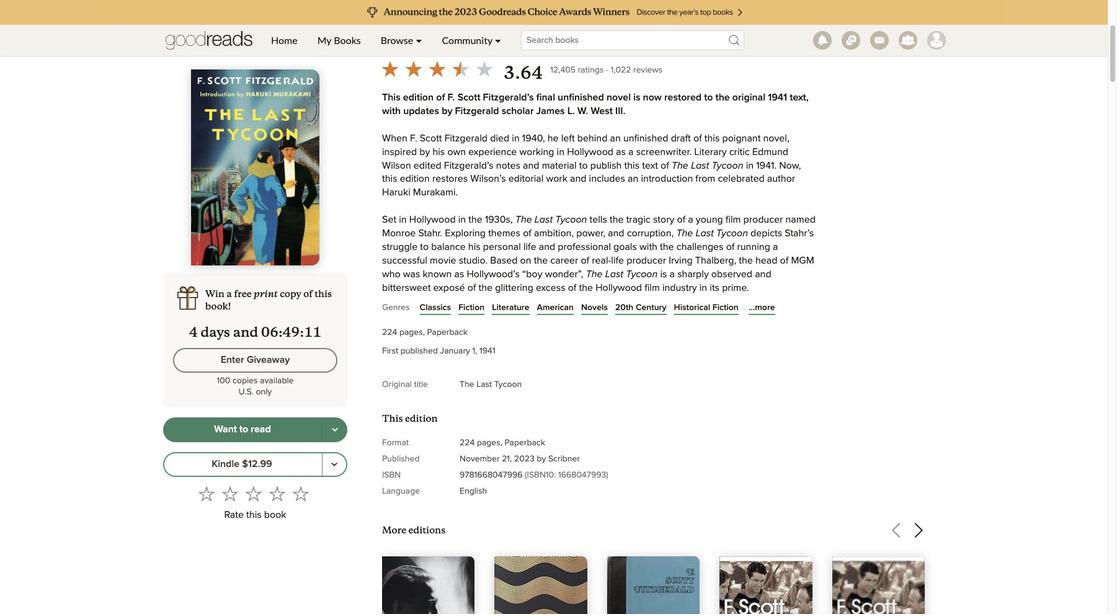 Task type: locate. For each thing, give the bounding box(es) containing it.
with up when in the left top of the page
[[382, 106, 401, 116]]

rate 4 out of 5 image
[[269, 485, 285, 502]]

and down head
[[755, 269, 771, 279]]

want
[[214, 424, 237, 434]]

edition down edited in the left top of the page
[[400, 174, 430, 184]]

1 horizontal spatial 224
[[460, 438, 475, 447]]

and down ambition,
[[539, 242, 555, 252]]

wilson
[[382, 160, 411, 170]]

unfinished
[[558, 92, 604, 102], [623, 133, 668, 143]]

2 this from the top
[[382, 412, 403, 424]]

0 vertical spatial by
[[442, 106, 452, 116]]

1 horizontal spatial film
[[726, 215, 741, 225]]

1 vertical spatial edition
[[400, 174, 430, 184]]

this inside this edition of f. scott fitzgerald's final unfinished novel is now restored to the original 1941 text, with updates by fitzgerald scholar james l. w. west iii.
[[382, 92, 401, 102]]

fiction
[[458, 303, 485, 312], [713, 303, 739, 312]]

fitzgerald inside this edition of f. scott fitzgerald's final unfinished novel is now restored to the original 1941 text, with updates by fitzgerald scholar james l. w. west iii.
[[455, 106, 499, 116]]

a up head
[[773, 242, 778, 252]]

1 horizontal spatial an
[[628, 174, 638, 184]]

0 vertical spatial f.
[[382, 32, 394, 49]]

the last tycoon up the from
[[672, 160, 743, 170]]

1930s,
[[485, 215, 513, 225]]

edition down title
[[405, 412, 438, 424]]

0 vertical spatial an
[[610, 133, 621, 143]]

0 vertical spatial unfinished
[[558, 92, 604, 102]]

1 vertical spatial 224
[[460, 438, 475, 447]]

corruption,
[[627, 228, 674, 238]]

themes
[[488, 228, 520, 238]]

a
[[628, 147, 634, 157], [688, 215, 693, 225], [773, 242, 778, 252], [670, 269, 675, 279], [227, 288, 232, 299]]

100 copies available u.s. only
[[217, 376, 294, 396]]

to left the read
[[239, 424, 248, 434]]

fitzgerald's down own
[[444, 160, 494, 170]]

0 vertical spatial paperback
[[427, 328, 468, 337]]

of right themes
[[523, 228, 531, 238]]

1 vertical spatial fitzgerald's
[[444, 160, 494, 170]]

a left free
[[227, 288, 232, 299]]

enter giveaway link
[[173, 348, 337, 372]]

0 horizontal spatial unfinished
[[558, 92, 604, 102]]

this down wilson
[[382, 174, 397, 184]]

ratings
[[578, 66, 604, 74]]

scott up edited in the left top of the page
[[420, 133, 442, 143]]

1 vertical spatial 1941
[[480, 346, 495, 355]]

read
[[251, 424, 271, 434]]

2 fiction from the left
[[713, 303, 739, 312]]

set in hollywood in the 1930s, the last tycoon
[[382, 215, 587, 225]]

None search field
[[511, 30, 754, 50]]

an right behind
[[610, 133, 621, 143]]

with
[[382, 106, 401, 116], [640, 242, 657, 252]]

he
[[548, 133, 559, 143]]

20th century
[[615, 303, 666, 312]]

a left screenwriter.
[[628, 147, 634, 157]]

stahr.
[[418, 228, 442, 238]]

title
[[414, 380, 428, 389]]

community
[[442, 34, 492, 46]]

1 fiction from the left
[[458, 303, 485, 312]]

0 horizontal spatial with
[[382, 106, 401, 116]]

1 this from the top
[[382, 92, 401, 102]]

a inside win a free print
[[227, 288, 232, 299]]

1 horizontal spatial f.
[[410, 133, 417, 143]]

in up celebrated
[[746, 160, 754, 170]]

the up irving
[[660, 242, 674, 252]]

0 horizontal spatial haruki
[[382, 188, 410, 197]]

by inside when f. scott fitzgerald died in 1940, he left behind an unfinished draft of this poignant novel, inspired by his own experience working in hollywood as a screenwriter. literary critic edmund wilson edited fitzgerald's notes and material to publish this text of
[[419, 147, 430, 157]]

2 vertical spatial fitzgerald
[[445, 133, 488, 143]]

1 vertical spatial hollywood
[[409, 215, 456, 225]]

0 horizontal spatial life
[[523, 242, 536, 252]]

224 up the november
[[460, 438, 475, 447]]

movie
[[430, 255, 456, 265]]

is up industry
[[660, 269, 667, 279]]

0 horizontal spatial is
[[633, 92, 640, 102]]

fiction down prime.
[[713, 303, 739, 312]]

profile image for test dummy. image
[[927, 31, 946, 50]]

the down the running
[[739, 255, 753, 265]]

0 vertical spatial his
[[433, 147, 445, 157]]

1 horizontal spatial paperback
[[505, 438, 545, 447]]

2 horizontal spatial f.
[[447, 92, 455, 102]]

an inside in 1941. now, this edition restores wilson's editorial work and includes an introduction from celebrated author haruki murakami.
[[628, 174, 638, 184]]

producer up depicts
[[743, 215, 783, 225]]

by up (isbn10:
[[537, 454, 546, 463]]

as inside when f. scott fitzgerald died in 1940, he left behind an unfinished draft of this poignant novel, inspired by his own experience working in hollywood as a screenwriter. literary critic edmund wilson edited fitzgerald's notes and material to publish this text of
[[616, 147, 626, 157]]

0 horizontal spatial fiction
[[458, 303, 485, 312]]

his inside depicts stahr's struggle to balance his personal life and professional goals with the challenges of running a successful movie studio. based on the career of real-life producer irving thalberg, the head of mgm who was known as hollywood's "boy wonder",
[[468, 242, 481, 252]]

pages, up published
[[399, 328, 425, 337]]

0 horizontal spatial by
[[419, 147, 430, 157]]

edition inside in 1941. now, this edition restores wilson's editorial work and includes an introduction from celebrated author haruki murakami.
[[400, 174, 430, 184]]

a inside when f. scott fitzgerald died in 1940, he left behind an unfinished draft of this poignant novel, inspired by his own experience working in hollywood as a screenwriter. literary critic edmund wilson edited fitzgerald's notes and material to publish this text of
[[628, 147, 634, 157]]

screenwriter.
[[636, 147, 692, 157]]

rate 2 out of 5 image
[[222, 485, 238, 502]]

0 vertical spatial hollywood
[[567, 147, 613, 157]]

restored
[[664, 92, 702, 102]]

the last tycoon
[[672, 160, 743, 170], [676, 228, 748, 238], [586, 269, 658, 279], [460, 380, 522, 389]]

:
[[278, 323, 283, 340], [300, 323, 304, 340]]

this right copy
[[315, 288, 332, 299]]

of up updates at the left
[[436, 92, 445, 102]]

film up century
[[645, 283, 660, 293]]

: up giveaway
[[278, 323, 283, 340]]

0 horizontal spatial f.
[[382, 32, 394, 49]]

his up studio.
[[468, 242, 481, 252]]

▾ inside community ▾ link
[[495, 34, 501, 46]]

fitzgerald's inside when f. scott fitzgerald died in 1940, he left behind an unfinished draft of this poignant novel, inspired by his own experience working in hollywood as a screenwriter. literary critic edmund wilson edited fitzgerald's notes and material to publish this text of
[[444, 160, 494, 170]]

scott down average rating of 3.64 stars. figure
[[458, 92, 480, 102]]

introduction
[[628, 32, 709, 49]]

1 horizontal spatial producer
[[743, 215, 783, 225]]

0 horizontal spatial pages,
[[399, 328, 425, 337]]

2 vertical spatial f.
[[410, 133, 417, 143]]

1 horizontal spatial life
[[611, 255, 624, 265]]

1 ▾ from the left
[[416, 34, 422, 46]]

1 horizontal spatial haruki
[[504, 32, 550, 49]]

novel
[[607, 92, 631, 102]]

0 horizontal spatial an
[[610, 133, 621, 143]]

1,022
[[611, 66, 631, 74]]

0 vertical spatial haruki
[[504, 32, 550, 49]]

hollywood down behind
[[567, 147, 613, 157]]

this edition
[[382, 412, 438, 424]]

1 horizontal spatial unfinished
[[623, 133, 668, 143]]

fitzgerald up own
[[445, 133, 488, 143]]

browse ▾ link
[[371, 25, 432, 56]]

▾ for community ▾
[[495, 34, 501, 46]]

1 horizontal spatial is
[[660, 269, 667, 279]]

january
[[440, 346, 470, 355]]

head
[[755, 255, 777, 265]]

20th
[[615, 303, 633, 312]]

left
[[561, 133, 575, 143]]

in
[[512, 133, 520, 143], [557, 147, 564, 157], [746, 160, 754, 170], [399, 215, 407, 225], [458, 215, 466, 225], [699, 283, 707, 293]]

producer inside tells the tragic story of a young film producer named monroe stahr. exploring themes of ambition, power, and corruption,
[[743, 215, 783, 225]]

0 horizontal spatial 224
[[382, 328, 397, 337]]

fitzgerald up died
[[455, 106, 499, 116]]

1 vertical spatial producer
[[627, 255, 666, 265]]

film inside 'is a sharply observed and bittersweet exposé of the glittering excess of the hollywood film industry in its prime.'
[[645, 283, 660, 293]]

f. down average rating of 3.64 stars. figure
[[447, 92, 455, 102]]

0 horizontal spatial producer
[[627, 255, 666, 265]]

this
[[704, 133, 720, 143], [624, 160, 640, 170], [382, 174, 397, 184], [315, 288, 332, 299], [246, 510, 262, 519]]

mgm
[[791, 255, 814, 265]]

this
[[382, 92, 401, 102], [382, 412, 403, 424]]

w.
[[578, 106, 588, 116]]

to down stahr.
[[420, 242, 429, 252]]

0 horizontal spatial :
[[278, 323, 283, 340]]

224 pages, paperback up published
[[382, 328, 468, 337]]

0 vertical spatial 224 pages, paperback
[[382, 328, 468, 337]]

to left the publish
[[579, 160, 588, 170]]

when
[[382, 133, 407, 143]]

book title: the last tycoon element
[[382, 0, 580, 25]]

text,
[[790, 92, 809, 102]]

1 horizontal spatial ▾
[[495, 34, 501, 46]]

0 vertical spatial as
[[616, 147, 626, 157]]

1 vertical spatial haruki
[[382, 188, 410, 197]]

last up ambition,
[[535, 215, 553, 225]]

0 horizontal spatial as
[[454, 269, 464, 279]]

edition inside this edition of f. scott fitzgerald's final unfinished novel is now restored to the original 1941 text, with updates by fitzgerald scholar james l. w. west iii.
[[403, 92, 434, 102]]

rate 5 out of 5 image
[[292, 485, 309, 502]]

1 vertical spatial f.
[[447, 92, 455, 102]]

with down the 'corruption,'
[[640, 242, 657, 252]]

hollywood up stahr.
[[409, 215, 456, 225]]

as up the publish
[[616, 147, 626, 157]]

american
[[537, 303, 574, 312]]

fiction down exposé
[[458, 303, 485, 312]]

in inside 'is a sharply observed and bittersweet exposé of the glittering excess of the hollywood film industry in its prime.'
[[699, 283, 707, 293]]

challenges
[[677, 242, 724, 252]]

home
[[271, 34, 298, 46]]

restores
[[432, 174, 468, 184]]

2 vertical spatial by
[[537, 454, 546, 463]]

as inside depicts stahr's struggle to balance his personal life and professional goals with the challenges of running a successful movie studio. based on the career of real-life producer irving thalberg, the head of mgm who was known as hollywood's "boy wonder",
[[454, 269, 464, 279]]

fitzgerald inside when f. scott fitzgerald died in 1940, he left behind an unfinished draft of this poignant novel, inspired by his own experience working in hollywood as a screenwriter. literary critic edmund wilson edited fitzgerald's notes and material to publish this text of
[[445, 133, 488, 143]]

a left young
[[688, 215, 693, 225]]

stahr's
[[785, 228, 814, 238]]

4 days and 06 : 49 : 11
[[189, 323, 321, 340]]

pages, up the november
[[477, 438, 502, 447]]

4 book cover image from the left
[[720, 556, 812, 614]]

▾ right browse
[[416, 34, 422, 46]]

2 vertical spatial scott
[[420, 133, 442, 143]]

0 horizontal spatial film
[[645, 283, 660, 293]]

is inside 'is a sharply observed and bittersweet exposé of the glittering excess of the hollywood film industry in its prime.'
[[660, 269, 667, 279]]

publish
[[590, 160, 622, 170]]

1668047993)
[[558, 471, 608, 479]]

2 ▾ from the left
[[495, 34, 501, 46]]

excess
[[536, 283, 565, 293]]

(isbn10:
[[525, 471, 556, 479]]

by inside this edition of f. scott fitzgerald's final unfinished novel is now restored to the original 1941 text, with updates by fitzgerald scholar james l. w. west iii.
[[442, 106, 452, 116]]

1 horizontal spatial fiction
[[713, 303, 739, 312]]

1 vertical spatial fitzgerald
[[455, 106, 499, 116]]

1 vertical spatial paperback
[[505, 438, 545, 447]]

producer down goals
[[627, 255, 666, 265]]

giveaway ends in 4 days 6 hours 49 minutes and 11 seconds. element
[[173, 323, 337, 340]]

1 horizontal spatial by
[[442, 106, 452, 116]]

west
[[591, 106, 613, 116]]

rate 1 out of 5 image
[[198, 485, 214, 502]]

0 vertical spatial edition
[[403, 92, 434, 102]]

1 vertical spatial is
[[660, 269, 667, 279]]

gift icon image
[[173, 283, 203, 312]]

unfinished up screenwriter.
[[623, 133, 668, 143]]

the inside this edition of f. scott fitzgerald's final unfinished novel is now restored to the original 1941 text, with updates by fitzgerald scholar james l. w. west iii.
[[716, 92, 730, 102]]

1 vertical spatial as
[[454, 269, 464, 279]]

0 horizontal spatial 1941
[[480, 346, 495, 355]]

of
[[436, 92, 445, 102], [693, 133, 702, 143], [661, 160, 669, 170], [677, 215, 685, 225], [523, 228, 531, 238], [726, 242, 735, 252], [581, 255, 589, 265], [780, 255, 789, 265], [467, 283, 476, 293], [568, 283, 576, 293], [303, 288, 313, 299]]

: right 06
[[300, 323, 304, 340]]

1941 left text,
[[768, 92, 787, 102]]

producer
[[743, 215, 783, 225], [627, 255, 666, 265]]

depicts
[[751, 228, 782, 238]]

0 vertical spatial 1941
[[768, 92, 787, 102]]

1 vertical spatial by
[[419, 147, 430, 157]]

and up editorial at the left top
[[523, 160, 539, 170]]

0 vertical spatial fitzgerald's
[[483, 92, 534, 102]]

by right updates at the left
[[442, 106, 452, 116]]

2 vertical spatial hollywood
[[596, 283, 642, 293]]

a up industry
[[670, 269, 675, 279]]

with inside this edition of f. scott fitzgerald's final unfinished novel is now restored to the original 1941 text, with updates by fitzgerald scholar james l. w. west iii.
[[382, 106, 401, 116]]

1 vertical spatial film
[[645, 283, 660, 293]]

12,405
[[550, 66, 576, 74]]

the left original
[[716, 92, 730, 102]]

$12.99
[[242, 459, 272, 469]]

1 horizontal spatial 1941
[[768, 92, 787, 102]]

1 horizontal spatial his
[[468, 242, 481, 252]]

first published january 1, 1941
[[382, 346, 495, 355]]

paperback up "2023"
[[505, 438, 545, 447]]

his up edited in the left top of the page
[[433, 147, 445, 157]]

win
[[205, 288, 224, 299]]

is left now
[[633, 92, 640, 102]]

1941 right '1,'
[[480, 346, 495, 355]]

the last tycoon down young
[[676, 228, 748, 238]]

an
[[610, 133, 621, 143], [628, 174, 638, 184]]

f. inside this edition of f. scott fitzgerald's final unfinished novel is now restored to the original 1941 text, with updates by fitzgerald scholar james l. w. west iii.
[[447, 92, 455, 102]]

of right draft
[[693, 133, 702, 143]]

1 vertical spatial unfinished
[[623, 133, 668, 143]]

film right young
[[726, 215, 741, 225]]

this left 'text'
[[624, 160, 640, 170]]

0 vertical spatial is
[[633, 92, 640, 102]]

1 horizontal spatial :
[[300, 323, 304, 340]]

in left its
[[699, 283, 707, 293]]

this inside copy of this book!
[[315, 288, 332, 299]]

fitzgerald's up scholar
[[483, 92, 534, 102]]

0 vertical spatial with
[[382, 106, 401, 116]]

as up exposé
[[454, 269, 464, 279]]

fiction inside historical fiction link
[[713, 303, 739, 312]]

on
[[520, 255, 531, 265]]

rate 3 out of 5 image
[[245, 485, 261, 502]]

life down goals
[[611, 255, 624, 265]]

1 vertical spatial this
[[382, 412, 403, 424]]

to inside button
[[239, 424, 248, 434]]

unfinished up the w.
[[558, 92, 604, 102]]

win a free print
[[205, 286, 278, 299]]

224 pages, paperback up 21,
[[460, 438, 545, 447]]

experience
[[468, 147, 517, 157]]

book
[[264, 510, 286, 519]]

0 horizontal spatial ▾
[[416, 34, 422, 46]]

haruki down wilson
[[382, 188, 410, 197]]

2 vertical spatial edition
[[405, 412, 438, 424]]

my
[[317, 34, 331, 46]]

and inside depicts stahr's struggle to balance his personal life and professional goals with the challenges of running a successful movie studio. based on the career of real-life producer irving thalberg, the head of mgm who was known as hollywood's "boy wonder",
[[539, 242, 555, 252]]

my books link
[[307, 25, 371, 56]]

inspired
[[382, 147, 417, 157]]

fiction link
[[458, 301, 485, 314]]

story
[[653, 215, 674, 225]]

0 vertical spatial film
[[726, 215, 741, 225]]

hollywood inside 'is a sharply observed and bittersweet exposé of the glittering excess of the hollywood film industry in its prime.'
[[596, 283, 642, 293]]

to inside depicts stahr's struggle to balance his personal life and professional goals with the challenges of running a successful movie studio. based on the career of real-life producer irving thalberg, the head of mgm who was known as hollywood's "boy wonder",
[[420, 242, 429, 252]]

to
[[704, 92, 713, 102], [579, 160, 588, 170], [420, 242, 429, 252], [239, 424, 248, 434]]

1 vertical spatial an
[[628, 174, 638, 184]]

ambition,
[[534, 228, 574, 238]]

wonder",
[[545, 269, 583, 279]]

1 vertical spatial with
[[640, 242, 657, 252]]

the right tells
[[610, 215, 624, 225]]

4
[[189, 323, 198, 340]]

the up introduction
[[672, 160, 688, 170]]

the down hollywood's
[[479, 283, 493, 293]]

hollywood up 20th
[[596, 283, 642, 293]]

this for this edition
[[382, 412, 403, 424]]

studio.
[[459, 255, 488, 265]]

0 vertical spatial this
[[382, 92, 401, 102]]

▾
[[416, 34, 422, 46], [495, 34, 501, 46]]

1 horizontal spatial as
[[616, 147, 626, 157]]

1 horizontal spatial with
[[640, 242, 657, 252]]

f. right books
[[382, 32, 394, 49]]

film inside tells the tragic story of a young film producer named monroe stahr. exploring themes of ambition, power, and corruption,
[[726, 215, 741, 225]]

last up the from
[[691, 160, 709, 170]]

1 vertical spatial his
[[468, 242, 481, 252]]

scott inside this edition of f. scott fitzgerald's final unfinished novel is now restored to the original 1941 text, with updates by fitzgerald scholar james l. w. west iii.
[[458, 92, 480, 102]]

0 horizontal spatial his
[[433, 147, 445, 157]]

book cover image
[[382, 556, 475, 614], [495, 556, 587, 614], [607, 556, 700, 614], [720, 556, 812, 614], [832, 556, 925, 614]]

1 vertical spatial scott
[[458, 92, 480, 102]]

life up on
[[523, 242, 536, 252]]

0 vertical spatial producer
[[743, 215, 783, 225]]

and right 'work'
[[570, 174, 586, 184]]

this edition of f. scott fitzgerald's final unfinished novel is now restored to the original 1941 text, with updates by fitzgerald scholar james l. w. west iii.
[[382, 92, 809, 116]]

224 pages, paperback
[[382, 328, 468, 337], [460, 438, 545, 447]]

1 horizontal spatial pages,
[[477, 438, 502, 447]]

and up goals
[[608, 228, 624, 238]]

▾ inside browse ▾ link
[[416, 34, 422, 46]]

f. right when in the left top of the page
[[410, 133, 417, 143]]

1941
[[768, 92, 787, 102], [480, 346, 495, 355]]

0 vertical spatial pages,
[[399, 328, 425, 337]]

isbn
[[382, 471, 401, 479]]

0 horizontal spatial paperback
[[427, 328, 468, 337]]

hollywood
[[567, 147, 613, 157], [409, 215, 456, 225], [596, 283, 642, 293]]

scott up rating 3.64 out of 5 image
[[397, 32, 430, 49]]

an inside when f. scott fitzgerald died in 1940, he left behind an unfinished draft of this poignant novel, inspired by his own experience working in hollywood as a screenwriter. literary critic edmund wilson edited fitzgerald's notes and material to publish this text of
[[610, 133, 621, 143]]

now,
[[779, 160, 801, 170]]

to right restored
[[704, 92, 713, 102]]

community ▾
[[442, 34, 501, 46]]

1 : from the left
[[278, 323, 283, 340]]

an right includes
[[628, 174, 638, 184]]

power,
[[576, 228, 605, 238]]

last up challenges
[[696, 228, 714, 238]]



Task type: vqa. For each thing, say whether or not it's contained in the screenshot.
the right life
yes



Task type: describe. For each thing, give the bounding box(es) containing it.
producer inside depicts stahr's struggle to balance his personal life and professional goals with the challenges of running a successful movie studio. based on the career of real-life producer irving thalberg, the head of mgm who was known as hollywood's "boy wonder",
[[627, 255, 666, 265]]

print
[[254, 286, 278, 299]]

language
[[382, 487, 420, 495]]

named
[[786, 215, 816, 225]]

the up challenges
[[676, 228, 693, 238]]

)
[[709, 32, 714, 49]]

kindle $12.99 link
[[163, 452, 323, 477]]

literature link
[[492, 301, 529, 314]]

of down wonder",
[[568, 283, 576, 293]]

english
[[460, 487, 487, 495]]

top genres for this book element
[[382, 300, 945, 319]]

exploring
[[445, 228, 486, 238]]

when f. scott fitzgerald died in 1940, he left behind an unfinished draft of this poignant novel, inspired by his own experience working in hollywood as a screenwriter. literary critic edmund wilson edited fitzgerald's notes and material to publish this text of
[[382, 133, 789, 170]]

2 : from the left
[[300, 323, 304, 340]]

hollywood inside when f. scott fitzgerald died in 1940, he left behind an unfinished draft of this poignant novel, inspired by his own experience working in hollywood as a screenwriter. literary critic edmund wilson edited fitzgerald's notes and material to publish this text of
[[567, 147, 613, 157]]

1,022 reviews
[[611, 66, 663, 74]]

last down real- at right
[[605, 269, 623, 279]]

sharply
[[677, 269, 709, 279]]

last down '1,'
[[476, 380, 492, 389]]

real-
[[592, 255, 611, 265]]

0 vertical spatial life
[[523, 242, 536, 252]]

in inside in 1941. now, this edition restores wilson's editorial work and includes an introduction from celebrated author haruki murakami.
[[746, 160, 754, 170]]

observed
[[711, 269, 752, 279]]

home image
[[166, 25, 252, 56]]

bittersweet
[[382, 283, 431, 293]]

november
[[460, 454, 500, 463]]

this up literary
[[704, 133, 720, 143]]

historical
[[674, 303, 710, 312]]

classics link
[[420, 301, 451, 314]]

with inside depicts stahr's struggle to balance his personal life and professional goals with the challenges of running a successful movie studio. based on the career of real-life producer irving thalberg, the head of mgm who was known as hollywood's "boy wonder",
[[640, 242, 657, 252]]

the last tycoon down real- at right
[[586, 269, 658, 279]]

draft
[[671, 133, 691, 143]]

to inside this edition of f. scott fitzgerald's final unfinished novel is now restored to the original 1941 text, with updates by fitzgerald scholar james l. w. west iii.
[[704, 92, 713, 102]]

rate this book element
[[163, 482, 347, 524]]

young
[[696, 215, 723, 225]]

edition for this edition
[[405, 412, 438, 424]]

career
[[550, 255, 578, 265]]

goals
[[613, 242, 637, 252]]

this for this edition of f. scott fitzgerald's final unfinished novel is now restored to the original 1941 text, with updates by fitzgerald scholar james l. w. west iii.
[[382, 92, 401, 102]]

includes
[[589, 174, 625, 184]]

edmund
[[752, 147, 788, 157]]

f. inside when f. scott fitzgerald died in 1940, he left behind an unfinished draft of this poignant novel, inspired by his own experience working in hollywood as a screenwriter. literary critic edmund wilson edited fitzgerald's notes and material to publish this text of
[[410, 133, 417, 143]]

scribner
[[548, 454, 580, 463]]

my books
[[317, 34, 361, 46]]

in right set on the left of the page
[[399, 215, 407, 225]]

0 vertical spatial 224
[[382, 328, 397, 337]]

of up "fiction" link
[[467, 283, 476, 293]]

haruki inside in 1941. now, this edition restores wilson's editorial work and includes an introduction from celebrated author haruki murakami.
[[382, 188, 410, 197]]

and inside when f. scott fitzgerald died in 1940, he left behind an unfinished draft of this poignant novel, inspired by his own experience working in hollywood as a screenwriter. literary critic edmund wilson edited fitzgerald's notes and material to publish this text of
[[523, 160, 539, 170]]

to inside when f. scott fitzgerald died in 1940, he left behind an unfinished draft of this poignant novel, inspired by his own experience working in hollywood as a screenwriter. literary critic edmund wilson edited fitzgerald's notes and material to publish this text of
[[579, 160, 588, 170]]

a inside depicts stahr's struggle to balance his personal life and professional goals with the challenges of running a successful movie studio. based on the career of real-life producer irving thalberg, the head of mgm who was known as hollywood's "boy wonder",
[[773, 242, 778, 252]]

this right the rate
[[246, 510, 262, 519]]

and left 06
[[233, 323, 258, 340]]

material
[[542, 160, 577, 170]]

this inside in 1941. now, this edition restores wilson's editorial work and includes an introduction from celebrated author haruki murakami.
[[382, 174, 397, 184]]

in right died
[[512, 133, 520, 143]]

edited
[[414, 160, 441, 170]]

▾ for browse ▾
[[416, 34, 422, 46]]

browse
[[381, 34, 413, 46]]

100
[[217, 376, 230, 385]]

rating 0 out of 5 group
[[194, 482, 312, 505]]

...more
[[749, 303, 775, 312]]

fitzgerald's inside this edition of f. scott fitzgerald's final unfinished novel is now restored to the original 1941 text, with updates by fitzgerald scholar james l. w. west iii.
[[483, 92, 534, 102]]

in up material at the top
[[557, 147, 564, 157]]

3 book cover image from the left
[[607, 556, 700, 614]]

the inside tells the tragic story of a young film producer named monroe stahr. exploring themes of ambition, power, and corruption,
[[610, 215, 624, 225]]

depicts stahr's struggle to balance his personal life and professional goals with the challenges of running a successful movie studio. based on the career of real-life producer irving thalberg, the head of mgm who was known as hollywood's "boy wonder",
[[382, 228, 814, 279]]

the down real- at right
[[586, 269, 603, 279]]

balance
[[431, 242, 466, 252]]

0 vertical spatial scott
[[397, 32, 430, 49]]

scholar
[[502, 106, 534, 116]]

06
[[261, 323, 278, 340]]

now
[[643, 92, 662, 102]]

is inside this edition of f. scott fitzgerald's final unfinished novel is now restored to the original 1941 text, with updates by fitzgerald scholar james l. w. west iii.
[[633, 92, 640, 102]]

edition for this edition of f. scott fitzgerald's final unfinished novel is now restored to the original 1941 text, with updates by fitzgerald scholar james l. w. west iii.
[[403, 92, 434, 102]]

historical fiction link
[[674, 301, 739, 314]]

Search by book title or ISBN text field
[[521, 30, 744, 50]]

(
[[623, 32, 628, 49]]

scott inside when f. scott fitzgerald died in 1940, he left behind an unfinished draft of this poignant novel, inspired by his own experience working in hollywood as a screenwriter. literary critic edmund wilson edited fitzgerald's notes and material to publish this text of
[[420, 133, 442, 143]]

set
[[382, 215, 396, 225]]

novels
[[581, 303, 608, 312]]

format
[[382, 438, 409, 447]]

murakami
[[553, 32, 620, 49]]

rating 3.64 out of 5 image
[[378, 57, 496, 81]]

available
[[260, 376, 294, 385]]

tells the tragic story of a young film producer named monroe stahr. exploring themes of ambition, power, and corruption,
[[382, 215, 816, 238]]

1 vertical spatial pages,
[[477, 438, 502, 447]]

text
[[642, 160, 658, 170]]

enter giveaway
[[221, 355, 290, 365]]

rate this book
[[224, 510, 286, 519]]

f. scott fitzgerald link
[[382, 32, 497, 50]]

novel,
[[763, 133, 789, 143]]

and inside in 1941. now, this edition restores wilson's editorial work and includes an introduction from celebrated author haruki murakami.
[[570, 174, 586, 184]]

struggle
[[382, 242, 418, 252]]

the up novels
[[579, 283, 593, 293]]

1 vertical spatial 224 pages, paperback
[[460, 438, 545, 447]]

irving
[[669, 255, 693, 265]]

based
[[490, 255, 518, 265]]

work
[[546, 174, 567, 184]]

9781668047996
[[460, 471, 523, 479]]

0 vertical spatial fitzgerald
[[433, 32, 497, 49]]

the up themes
[[515, 215, 532, 225]]

of down screenwriter.
[[661, 160, 669, 170]]

5 book cover image from the left
[[832, 556, 925, 614]]

glittering
[[495, 283, 533, 293]]

known
[[423, 269, 452, 279]]

20th century link
[[615, 301, 666, 314]]

want to read
[[214, 424, 271, 434]]

and inside tells the tragic story of a young film producer named monroe stahr. exploring themes of ambition, power, and corruption,
[[608, 228, 624, 238]]

of inside this edition of f. scott fitzgerald's final unfinished novel is now restored to the original 1941 text, with updates by fitzgerald scholar james l. w. west iii.
[[436, 92, 445, 102]]

the right on
[[534, 255, 548, 265]]

notes
[[496, 160, 520, 170]]

prime.
[[722, 283, 749, 293]]

in up exploring
[[458, 215, 466, 225]]

more editions
[[382, 524, 446, 536]]

a inside tells the tragic story of a young film producer named monroe stahr. exploring themes of ambition, power, and corruption,
[[688, 215, 693, 225]]

12,405 ratings and 1,022 reviews figure
[[550, 62, 663, 77]]

the up exploring
[[468, 215, 482, 225]]

1 vertical spatial life
[[611, 255, 624, 265]]

"boy
[[522, 269, 542, 279]]

unfinished inside when f. scott fitzgerald died in 1940, he left behind an unfinished draft of this poignant novel, inspired by his own experience working in hollywood as a screenwriter. literary critic edmund wilson edited fitzgerald's notes and material to publish this text of
[[623, 133, 668, 143]]

1 book cover image from the left
[[382, 556, 475, 614]]

author
[[767, 174, 795, 184]]

tells
[[590, 215, 607, 225]]

novels link
[[581, 301, 608, 314]]

2 book cover image from the left
[[495, 556, 587, 614]]

of right story
[[677, 215, 685, 225]]

unfinished inside this edition of f. scott fitzgerald's final unfinished novel is now restored to the original 1941 text, with updates by fitzgerald scholar james l. w. west iii.
[[558, 92, 604, 102]]

of down professional
[[581, 255, 589, 265]]

a inside 'is a sharply observed and bittersweet exposé of the glittering excess of the hollywood film industry in its prime.'
[[670, 269, 675, 279]]

of up thalberg,
[[726, 242, 735, 252]]

editions
[[408, 524, 446, 536]]

published
[[382, 454, 420, 463]]

editorial
[[508, 174, 544, 184]]

browse ▾
[[381, 34, 422, 46]]

f. scott fitzgerald , haruki murakami ( introduction )
[[382, 32, 714, 49]]

discover the winners for the best books of the year in the 2023 goodreads choice awards image
[[103, 0, 1005, 25]]

1941 inside this edition of f. scott fitzgerald's final unfinished novel is now restored to the original 1941 text, with updates by fitzgerald scholar james l. w. west iii.
[[768, 92, 787, 102]]

introduction
[[641, 174, 693, 184]]

literary
[[694, 147, 727, 157]]

the last tycoon down '1,'
[[460, 380, 522, 389]]

original title
[[382, 380, 428, 389]]

died
[[490, 133, 509, 143]]

average rating of 3.64 stars. figure
[[378, 57, 550, 84]]

copy
[[280, 288, 301, 299]]

monroe
[[382, 228, 416, 238]]

1,
[[472, 346, 477, 355]]

of inside copy of this book!
[[303, 288, 313, 299]]

his inside when f. scott fitzgerald died in 1940, he left behind an unfinished draft of this poignant novel, inspired by his own experience working in hollywood as a screenwriter. literary critic edmund wilson edited fitzgerald's notes and material to publish this text of
[[433, 147, 445, 157]]

updates
[[403, 106, 439, 116]]

working
[[519, 147, 554, 157]]

of right head
[[780, 255, 789, 265]]

and inside 'is a sharply observed and bittersweet exposé of the glittering excess of the hollywood film industry in its prime.'
[[755, 269, 771, 279]]

2 horizontal spatial by
[[537, 454, 546, 463]]

the down '1,'
[[460, 380, 474, 389]]

book!
[[205, 300, 231, 312]]

is a sharply observed and bittersweet exposé of the glittering excess of the hollywood film industry in its prime.
[[382, 269, 771, 293]]

poignant
[[722, 133, 761, 143]]

giveaway
[[247, 355, 290, 365]]



